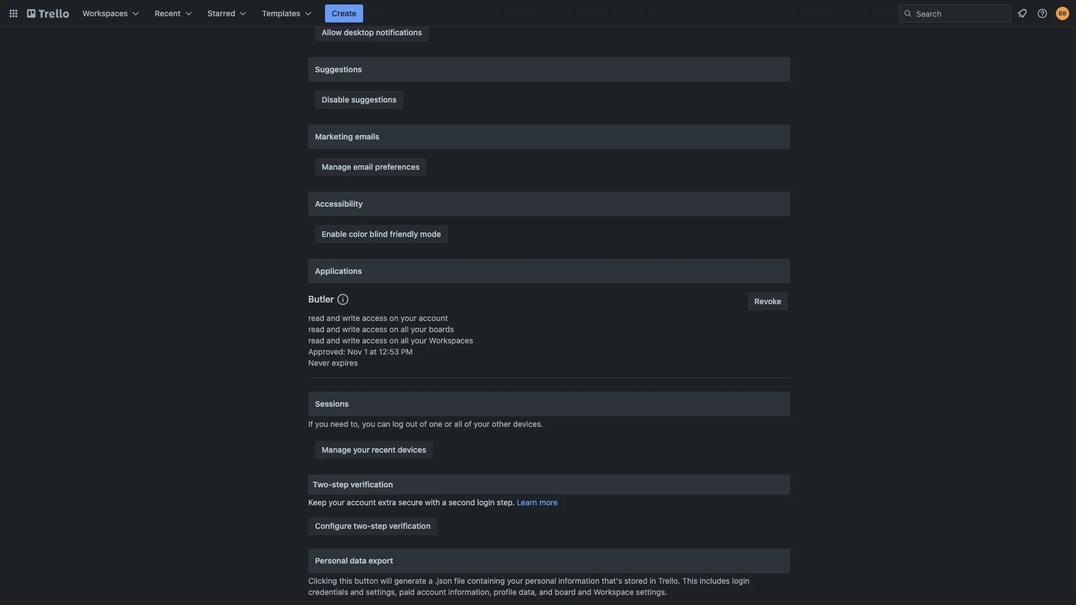 Task type: describe. For each thing, give the bounding box(es) containing it.
notifications
[[376, 28, 422, 37]]

settings.
[[636, 588, 667, 597]]

configure
[[315, 522, 352, 531]]

need
[[330, 420, 348, 429]]

1 vertical spatial all
[[401, 336, 409, 345]]

includes
[[700, 577, 730, 586]]

mode
[[420, 230, 441, 239]]

step.
[[497, 498, 515, 507]]

account inside read and write access on your account read and write access on all your boards read and write access on all your workspaces approved: nov 1 at 12:53 pm never expires
[[419, 314, 448, 323]]

1 read from the top
[[308, 314, 324, 323]]

export
[[369, 556, 393, 566]]

primary element
[[0, 0, 1076, 27]]

2 you from the left
[[362, 420, 375, 429]]

or
[[445, 420, 452, 429]]

color
[[349, 230, 368, 239]]

personal
[[525, 577, 556, 586]]

if
[[308, 420, 313, 429]]

personal
[[315, 556, 348, 566]]

1 access from the top
[[362, 314, 387, 323]]

create
[[332, 9, 357, 18]]

stored
[[624, 577, 648, 586]]

preferences
[[375, 162, 420, 172]]

recent button
[[148, 4, 199, 22]]

sessions
[[315, 399, 349, 409]]

two-step verification
[[313, 480, 393, 489]]

information,
[[448, 588, 492, 597]]

this
[[682, 577, 698, 586]]

credentials
[[308, 588, 348, 597]]

allow desktop notifications link
[[315, 24, 429, 41]]

configure two-step verification link
[[308, 517, 437, 535]]

0 notifications image
[[1016, 7, 1029, 20]]

templates
[[262, 9, 300, 18]]

other
[[492, 420, 511, 429]]

data,
[[519, 588, 537, 597]]

workspaces inside 'popup button'
[[82, 9, 128, 18]]

suggestions
[[351, 95, 397, 104]]

extra
[[378, 498, 396, 507]]

manage your recent devices
[[322, 445, 426, 455]]

nov
[[348, 347, 362, 357]]

board
[[555, 588, 576, 597]]

keep your account extra secure with a second login step. learn more
[[308, 498, 558, 507]]

enable color blind friendly mode
[[322, 230, 441, 239]]

your inside clicking this button will generate a .json file containing your personal information that's stored in trello. this includes login credentials and settings, paid account information, profile data, and board and workspace settings.
[[507, 577, 523, 586]]

learn more link
[[517, 498, 558, 507]]

with
[[425, 498, 440, 507]]

2 on from the top
[[390, 325, 399, 334]]

clicking this button will generate a .json file containing your personal information that's stored in trello. this includes login credentials and settings, paid account information, profile data, and board and workspace settings.
[[308, 577, 750, 597]]

will
[[380, 577, 392, 586]]

desktop
[[344, 28, 374, 37]]

.json
[[435, 577, 452, 586]]

second
[[449, 498, 475, 507]]

allow
[[322, 28, 342, 37]]

devices.
[[513, 420, 543, 429]]

personal data export
[[315, 556, 393, 566]]

2 of from the left
[[464, 420, 472, 429]]

accessibility
[[315, 199, 363, 209]]

at
[[370, 347, 377, 357]]

two-
[[354, 522, 371, 531]]

boards
[[429, 325, 454, 334]]

can
[[377, 420, 390, 429]]

applications
[[315, 267, 362, 276]]

a inside clicking this button will generate a .json file containing your personal information that's stored in trello. this includes login credentials and settings, paid account information, profile data, and board and workspace settings.
[[429, 577, 433, 586]]

butler
[[308, 294, 334, 305]]

back to home image
[[27, 4, 69, 22]]

open information menu image
[[1037, 8, 1048, 19]]

configure two-step verification
[[315, 522, 431, 531]]

3 access from the top
[[362, 336, 387, 345]]

read and write access on your account read and write access on all your boards read and write access on all your workspaces approved: nov 1 at 12:53 pm never expires
[[308, 314, 473, 368]]

blind
[[370, 230, 388, 239]]

0 vertical spatial verification
[[351, 480, 393, 489]]

2 vertical spatial all
[[454, 420, 462, 429]]

more
[[539, 498, 558, 507]]

approved:
[[308, 347, 346, 357]]

marketing emails
[[315, 132, 379, 141]]

log
[[392, 420, 404, 429]]

containing
[[467, 577, 505, 586]]

disable suggestions
[[322, 95, 397, 104]]

0 horizontal spatial step
[[332, 480, 349, 489]]

1 you from the left
[[315, 420, 328, 429]]

data
[[350, 556, 367, 566]]

expires
[[332, 358, 358, 368]]

manage for manage your recent devices
[[322, 445, 351, 455]]

file
[[454, 577, 465, 586]]

profile
[[494, 588, 517, 597]]

one
[[429, 420, 443, 429]]

1 vertical spatial step
[[371, 522, 387, 531]]

1 write from the top
[[342, 314, 360, 323]]

learn
[[517, 498, 537, 507]]

0 vertical spatial all
[[401, 325, 409, 334]]



Task type: vqa. For each thing, say whether or not it's contained in the screenshot.
lists,
no



Task type: locate. For each thing, give the bounding box(es) containing it.
you
[[315, 420, 328, 429], [362, 420, 375, 429]]

templates button
[[255, 4, 318, 22]]

suggestions
[[315, 65, 362, 74]]

3 on from the top
[[390, 336, 399, 345]]

clicking
[[308, 577, 337, 586]]

workspaces button
[[76, 4, 146, 22]]

search image
[[904, 9, 913, 18]]

None button
[[748, 293, 788, 311]]

1 vertical spatial write
[[342, 325, 360, 334]]

3 write from the top
[[342, 336, 360, 345]]

of
[[420, 420, 427, 429], [464, 420, 472, 429]]

a right the with
[[442, 498, 446, 507]]

1 horizontal spatial of
[[464, 420, 472, 429]]

never
[[308, 358, 330, 368]]

Search field
[[913, 5, 1011, 22]]

in
[[650, 577, 656, 586]]

0 horizontal spatial of
[[420, 420, 427, 429]]

that's
[[602, 577, 622, 586]]

3 read from the top
[[308, 336, 324, 345]]

1 horizontal spatial login
[[732, 577, 750, 586]]

1 vertical spatial workspaces
[[429, 336, 473, 345]]

0 vertical spatial on
[[390, 314, 399, 323]]

out
[[406, 420, 418, 429]]

enable color blind friendly mode link
[[315, 225, 448, 243]]

two-
[[313, 480, 332, 489]]

1 vertical spatial on
[[390, 325, 399, 334]]

a left .json
[[429, 577, 433, 586]]

1 vertical spatial account
[[347, 498, 376, 507]]

verification inside configure two-step verification link
[[389, 522, 431, 531]]

0 horizontal spatial a
[[429, 577, 433, 586]]

0 vertical spatial account
[[419, 314, 448, 323]]

1 vertical spatial verification
[[389, 522, 431, 531]]

friendly
[[390, 230, 418, 239]]

disable
[[322, 95, 349, 104]]

2 vertical spatial on
[[390, 336, 399, 345]]

bob builder (bobbuilder40) image
[[1056, 7, 1070, 20]]

emails
[[355, 132, 379, 141]]

1
[[364, 347, 368, 357]]

0 vertical spatial read
[[308, 314, 324, 323]]

email
[[353, 162, 373, 172]]

2 access from the top
[[362, 325, 387, 334]]

1 horizontal spatial you
[[362, 420, 375, 429]]

0 horizontal spatial you
[[315, 420, 328, 429]]

1 manage from the top
[[322, 162, 351, 172]]

0 vertical spatial manage
[[322, 162, 351, 172]]

recent
[[155, 9, 181, 18]]

1 horizontal spatial step
[[371, 522, 387, 531]]

generate
[[394, 577, 426, 586]]

account down two-step verification on the left bottom of page
[[347, 498, 376, 507]]

pm
[[401, 347, 413, 357]]

account up boards on the bottom left of page
[[419, 314, 448, 323]]

0 vertical spatial login
[[477, 498, 495, 507]]

keep
[[308, 498, 327, 507]]

0 vertical spatial write
[[342, 314, 360, 323]]

2 vertical spatial account
[[417, 588, 446, 597]]

0 vertical spatial a
[[442, 498, 446, 507]]

0 horizontal spatial workspaces
[[82, 9, 128, 18]]

verification down "secure"
[[389, 522, 431, 531]]

2 vertical spatial read
[[308, 336, 324, 345]]

disable suggestions link
[[315, 91, 403, 109]]

manage your recent devices link
[[315, 441, 433, 459]]

of right 'or'
[[464, 420, 472, 429]]

1 vertical spatial access
[[362, 325, 387, 334]]

login
[[477, 498, 495, 507], [732, 577, 750, 586]]

enable
[[322, 230, 347, 239]]

2 manage from the top
[[322, 445, 351, 455]]

0 vertical spatial workspaces
[[82, 9, 128, 18]]

login right includes
[[732, 577, 750, 586]]

recent
[[372, 445, 396, 455]]

2 vertical spatial write
[[342, 336, 360, 345]]

workspaces
[[82, 9, 128, 18], [429, 336, 473, 345]]

account inside clicking this button will generate a .json file containing your personal information that's stored in trello. this includes login credentials and settings, paid account information, profile data, and board and workspace settings.
[[417, 588, 446, 597]]

account down .json
[[417, 588, 446, 597]]

0 horizontal spatial login
[[477, 498, 495, 507]]

1 horizontal spatial workspaces
[[429, 336, 473, 345]]

marketing
[[315, 132, 353, 141]]

secure
[[398, 498, 423, 507]]

step up configure
[[332, 480, 349, 489]]

1 on from the top
[[390, 314, 399, 323]]

1 vertical spatial read
[[308, 325, 324, 334]]

button
[[355, 577, 378, 586]]

you right the if
[[315, 420, 328, 429]]

you right to,
[[362, 420, 375, 429]]

your
[[401, 314, 417, 323], [411, 325, 427, 334], [411, 336, 427, 345], [474, 420, 490, 429], [353, 445, 370, 455], [329, 498, 345, 507], [507, 577, 523, 586]]

verification up extra
[[351, 480, 393, 489]]

access
[[362, 314, 387, 323], [362, 325, 387, 334], [362, 336, 387, 345]]

2 vertical spatial access
[[362, 336, 387, 345]]

paid
[[399, 588, 415, 597]]

of right out
[[420, 420, 427, 429]]

a
[[442, 498, 446, 507], [429, 577, 433, 586]]

manage email preferences link
[[315, 158, 426, 176]]

workspace
[[594, 588, 634, 597]]

2 read from the top
[[308, 325, 324, 334]]

settings,
[[366, 588, 397, 597]]

login left the "step."
[[477, 498, 495, 507]]

write
[[342, 314, 360, 323], [342, 325, 360, 334], [342, 336, 360, 345]]

information
[[559, 577, 600, 586]]

1 vertical spatial manage
[[322, 445, 351, 455]]

create button
[[325, 4, 363, 22]]

1 vertical spatial a
[[429, 577, 433, 586]]

verification
[[351, 480, 393, 489], [389, 522, 431, 531]]

to,
[[351, 420, 360, 429]]

trello.
[[658, 577, 680, 586]]

starred
[[208, 9, 235, 18]]

0 vertical spatial access
[[362, 314, 387, 323]]

login inside clicking this button will generate a .json file containing your personal information that's stored in trello. this includes login credentials and settings, paid account information, profile data, and board and workspace settings.
[[732, 577, 750, 586]]

your inside manage your recent devices link
[[353, 445, 370, 455]]

if you need to, you can log out of one or all of your other devices.
[[308, 420, 543, 429]]

allow desktop notifications
[[322, 28, 422, 37]]

starred button
[[201, 4, 253, 22]]

1 of from the left
[[420, 420, 427, 429]]

0 vertical spatial step
[[332, 480, 349, 489]]

devices
[[398, 445, 426, 455]]

manage for manage email preferences
[[322, 162, 351, 172]]

workspaces inside read and write access on your account read and write access on all your boards read and write access on all your workspaces approved: nov 1 at 12:53 pm never expires
[[429, 336, 473, 345]]

manage down need
[[322, 445, 351, 455]]

2 write from the top
[[342, 325, 360, 334]]

manage email preferences
[[322, 162, 420, 172]]

1 horizontal spatial a
[[442, 498, 446, 507]]

manage left email on the top left of the page
[[322, 162, 351, 172]]

step down extra
[[371, 522, 387, 531]]

this
[[339, 577, 352, 586]]

read
[[308, 314, 324, 323], [308, 325, 324, 334], [308, 336, 324, 345]]

1 vertical spatial login
[[732, 577, 750, 586]]

account
[[419, 314, 448, 323], [347, 498, 376, 507], [417, 588, 446, 597]]

12:53
[[379, 347, 399, 357]]



